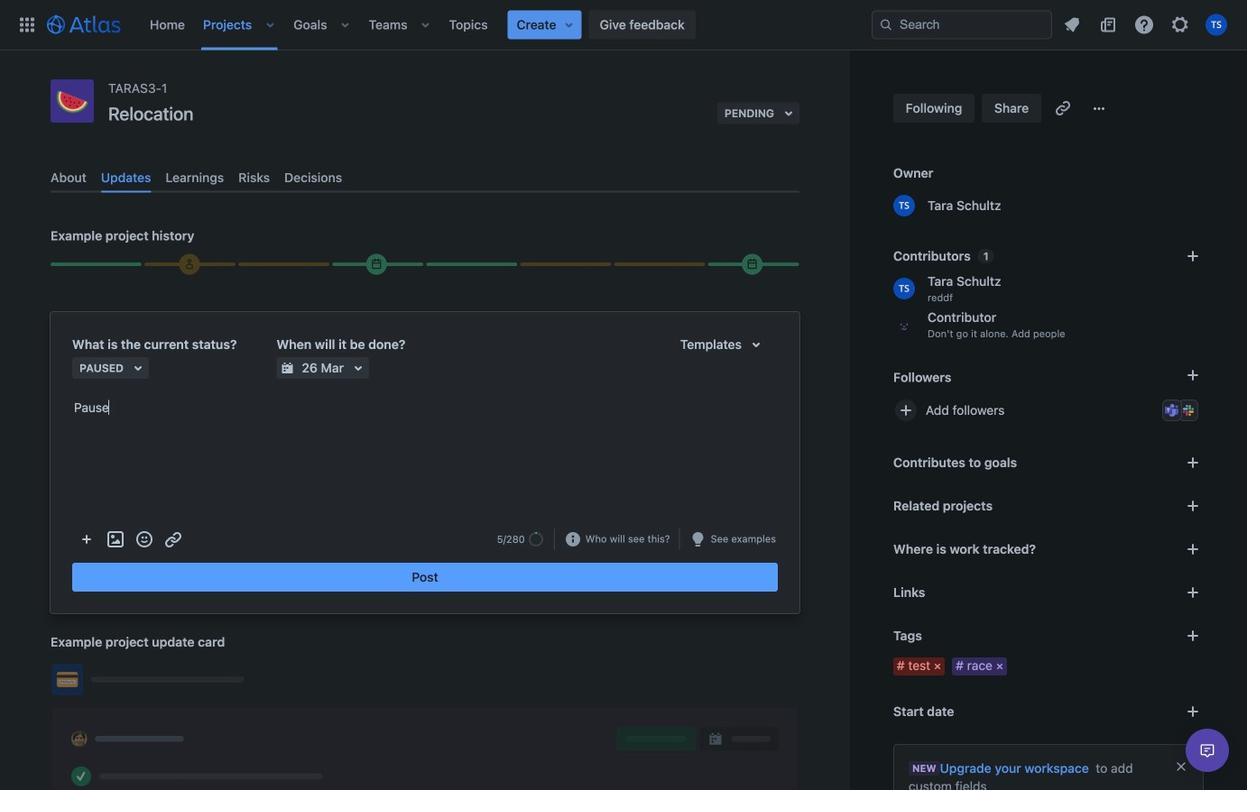 Task type: locate. For each thing, give the bounding box(es) containing it.
help image
[[1134, 14, 1155, 36]]

None search field
[[872, 10, 1052, 39]]

Main content area, start typing to enter text. text field
[[72, 397, 778, 425]]

tab list
[[43, 163, 807, 193]]

banner
[[0, 0, 1247, 51]]

msteams logo showing  channels are connected to this project image
[[1165, 403, 1180, 418]]

top element
[[11, 0, 872, 50]]

close tag image
[[993, 660, 1007, 674]]

close banner image
[[1174, 760, 1189, 774]]

Search field
[[872, 10, 1052, 39]]



Task type: vqa. For each thing, say whether or not it's contained in the screenshot.
Open Intercom Messenger icon
yes



Task type: describe. For each thing, give the bounding box(es) containing it.
add files, videos, or images image
[[105, 529, 126, 551]]

add follower image
[[895, 400, 917, 421]]

add a follower image
[[1182, 365, 1204, 386]]

insert emoji image
[[134, 529, 155, 551]]

search image
[[879, 18, 894, 32]]

slack logo showing nan channels are connected to this project image
[[1181, 403, 1196, 418]]

more actions image
[[76, 529, 97, 551]]

close tag image
[[931, 660, 945, 674]]

open intercom messenger image
[[1197, 740, 1218, 762]]

insert link image
[[162, 529, 184, 551]]



